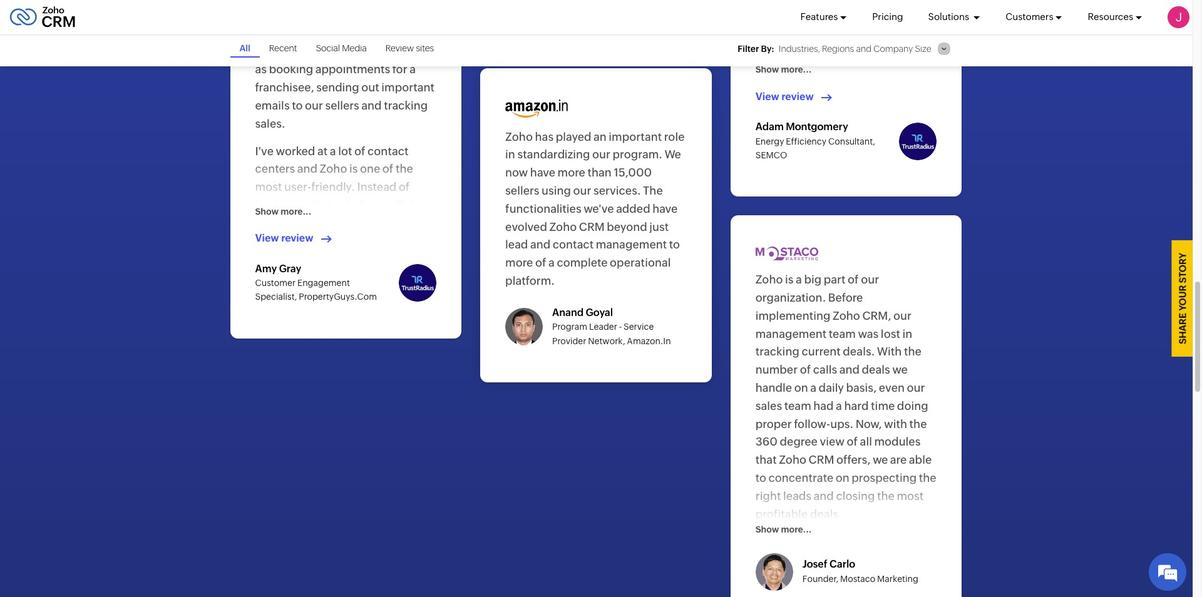 Task type: locate. For each thing, give the bounding box(es) containing it.
have up just on the top of page
[[653, 202, 678, 215]]

most up "having"
[[255, 181, 282, 194]]

management down beyond
[[596, 238, 667, 251]]

0 vertical spatial view review
[[756, 91, 814, 102]]

0 horizontal spatial show more...
[[255, 206, 311, 216]]

1 vertical spatial more
[[505, 256, 533, 269]]

of right instead
[[399, 181, 410, 194]]

in inside 'zoho has played an important role in standardizing our program. we now have more than 15,000 sellers using our services. the functionalities we've added have evolved zoho crm beyond just lead and contact management to more of a complete operational platform.'
[[505, 148, 515, 161]]

instead
[[357, 181, 397, 194]]

we up the even
[[893, 363, 908, 377]]

more...
[[781, 65, 812, 75], [281, 206, 311, 216], [781, 525, 812, 535]]

proper
[[756, 418, 792, 431]]

1 horizontal spatial show more...
[[756, 65, 812, 75]]

all inside zoho is a big part of our organization. before implementing zoho crm, our management team was lost in tracking current deals. with the number of calls and deals we handle on a daily basis, even our sales team had a hard time doing proper follow-ups. now, with the 360 degree view of all modules that zoho crm offers, we are able to concentrate on prospecting the right leads and closing the most profitable deals. show more...
[[860, 436, 872, 449]]

able
[[909, 454, 932, 467]]

is
[[349, 162, 358, 176], [785, 273, 794, 286]]

is up organization. at the right of the page
[[785, 273, 794, 286]]

1 vertical spatial crm
[[809, 454, 835, 467]]

ups.
[[831, 418, 854, 431]]

view up adam
[[756, 91, 780, 102]]

to inside zoho is a big part of our organization. before implementing zoho crm, our management team was lost in tracking current deals. with the number of calls and deals we handle on a daily basis, even our sales team had a hard time doing proper follow-ups. now, with the 360 degree view of all modules that zoho crm offers, we are able to concentrate on prospecting the right leads and closing the most profitable deals. show more...
[[756, 472, 767, 485]]

view review link for montgomery
[[756, 90, 836, 104]]

1 horizontal spatial on
[[836, 472, 850, 485]]

0 horizontal spatial review
[[281, 232, 313, 244]]

1 vertical spatial show
[[255, 206, 279, 216]]

0 vertical spatial more...
[[781, 65, 812, 75]]

amy
[[255, 263, 277, 275]]

zoho down the degree
[[779, 454, 807, 467]]

is inside zoho is a big part of our organization. before implementing zoho crm, our management team was lost in tracking current deals. with the number of calls and deals we handle on a daily basis, even our sales team had a hard time doing proper follow-ups. now, with the 360 degree view of all modules that zoho crm offers, we are able to concentrate on prospecting the right leads and closing the most profitable deals. show more...
[[785, 273, 794, 286]]

important
[[609, 130, 662, 143]]

review up montgomery
[[782, 91, 814, 102]]

1 horizontal spatial view review link
[[756, 90, 836, 104]]

leader
[[589, 322, 617, 332]]

adam montgomery energy efficiency consultant, semco
[[756, 121, 875, 160]]

crm down the we've
[[579, 220, 605, 233]]

deals. down leads
[[810, 508, 842, 521]]

contact inside 'zoho has played an important role in standardizing our program. we now have more than 15,000 sellers using our services. the functionalities we've added have evolved zoho crm beyond just lead and contact management to more of a complete operational platform.'
[[553, 238, 594, 251]]

2 vertical spatial show
[[756, 525, 779, 535]]

hard
[[844, 399, 869, 413]]

features link
[[801, 0, 848, 34]]

provider
[[552, 336, 586, 346]]

the down doing
[[910, 418, 927, 431]]

0 vertical spatial more
[[558, 166, 586, 179]]

1 vertical spatial contact
[[553, 238, 594, 251]]

josef carlo founder, mostaco marketing
[[803, 559, 919, 584]]

to down that on the right bottom of page
[[756, 472, 767, 485]]

1 horizontal spatial contact
[[553, 238, 594, 251]]

team up "follow-"
[[785, 399, 812, 413]]

0 vertical spatial on
[[795, 381, 808, 395]]

the
[[396, 162, 413, 176], [904, 345, 922, 359], [910, 418, 927, 431], [919, 472, 937, 485], [877, 490, 895, 503]]

1 vertical spatial have
[[653, 202, 678, 215]]

0 horizontal spatial is
[[349, 162, 358, 176]]

more
[[558, 166, 586, 179], [505, 256, 533, 269]]

review for gray
[[281, 232, 313, 244]]

a inside "i've worked at a lot of contact centers and zoho is one of the most user-friendly. instead of having multiple platforms, zoho pretty much puts it all in one."
[[330, 144, 336, 158]]

0 horizontal spatial crm
[[579, 220, 605, 233]]

contact
[[368, 144, 409, 158], [553, 238, 594, 251]]

1 horizontal spatial view review
[[756, 91, 814, 102]]

0 horizontal spatial most
[[255, 181, 282, 194]]

deals. down was
[[843, 345, 875, 359]]

all down now,
[[860, 436, 872, 449]]

0 vertical spatial show
[[756, 65, 779, 75]]

james peterson image
[[1168, 6, 1190, 28]]

more up using
[[558, 166, 586, 179]]

amazon.in
[[627, 336, 671, 346]]

0 vertical spatial view review link
[[756, 90, 836, 104]]

in left one.
[[372, 217, 381, 230]]

1 horizontal spatial in
[[505, 148, 515, 161]]

and inside filter by: industries, regions and company size
[[856, 44, 872, 54]]

we've
[[584, 202, 614, 215]]

a up platform.
[[549, 256, 555, 269]]

0 horizontal spatial deals.
[[810, 508, 842, 521]]

0 vertical spatial crm
[[579, 220, 605, 233]]

view review link
[[756, 90, 836, 104], [255, 232, 335, 246]]

contact up 'complete' on the top of the page
[[553, 238, 594, 251]]

contact up one
[[368, 144, 409, 158]]

the right with
[[904, 345, 922, 359]]

most inside "i've worked at a lot of contact centers and zoho is one of the most user-friendly. instead of having multiple platforms, zoho pretty much puts it all in one."
[[255, 181, 282, 194]]

in inside "i've worked at a lot of contact centers and zoho is one of the most user-friendly. instead of having multiple platforms, zoho pretty much puts it all in one."
[[372, 217, 381, 230]]

0 vertical spatial view
[[756, 91, 780, 102]]

part
[[824, 273, 846, 286]]

most down prospecting
[[897, 490, 924, 503]]

review for montgomery
[[782, 91, 814, 102]]

we left are
[[873, 454, 888, 467]]

and
[[856, 44, 872, 54], [297, 162, 318, 176], [530, 238, 551, 251], [840, 363, 860, 377], [814, 490, 834, 503]]

1 vertical spatial review
[[281, 232, 313, 244]]

operational
[[610, 256, 671, 269]]

0 vertical spatial we
[[893, 363, 908, 377]]

more... inside zoho is a big part of our organization. before implementing zoho crm, our management team was lost in tracking current deals. with the number of calls and deals we handle on a daily basis, even our sales team had a hard time doing proper follow-ups. now, with the 360 degree view of all modules that zoho crm offers, we are able to concentrate on prospecting the right leads and closing the most profitable deals. show more...
[[781, 525, 812, 535]]

1 horizontal spatial most
[[897, 490, 924, 503]]

-
[[619, 322, 622, 332]]

team left was
[[829, 327, 856, 340]]

0 vertical spatial show more...
[[756, 65, 812, 75]]

0 vertical spatial in
[[505, 148, 515, 161]]

show down by:
[[756, 65, 779, 75]]

friendly.
[[311, 181, 355, 194]]

1 horizontal spatial crm
[[809, 454, 835, 467]]

1 vertical spatial view
[[255, 232, 279, 244]]

0 vertical spatial review
[[782, 91, 814, 102]]

0 horizontal spatial view review link
[[255, 232, 335, 246]]

1 vertical spatial view review link
[[255, 232, 335, 246]]

of up platform.
[[535, 256, 546, 269]]

zoho left has
[[505, 130, 533, 143]]

view review down pretty
[[255, 232, 313, 244]]

management down implementing
[[756, 327, 827, 340]]

a right at
[[330, 144, 336, 158]]

on down 'offers,'
[[836, 472, 850, 485]]

crm,
[[863, 309, 892, 322]]

1 horizontal spatial team
[[829, 327, 856, 340]]

1 vertical spatial is
[[785, 273, 794, 286]]

lost
[[881, 327, 901, 340]]

0 horizontal spatial all
[[357, 217, 369, 230]]

view
[[820, 436, 845, 449]]

solutions
[[929, 12, 971, 22]]

by:
[[761, 44, 775, 54]]

implementing
[[756, 309, 831, 322]]

to up operational
[[669, 238, 680, 251]]

0 horizontal spatial view
[[255, 232, 279, 244]]

1 vertical spatial all
[[860, 436, 872, 449]]

view down pretty
[[255, 232, 279, 244]]

1 horizontal spatial deals.
[[843, 345, 875, 359]]

show inside zoho is a big part of our organization. before implementing zoho crm, our management team was lost in tracking current deals. with the number of calls and deals we handle on a daily basis, even our sales team had a hard time doing proper follow-ups. now, with the 360 degree view of all modules that zoho crm offers, we are able to concentrate on prospecting the right leads and closing the most profitable deals. show more...
[[756, 525, 779, 535]]

most inside zoho is a big part of our organization. before implementing zoho crm, our management team was lost in tracking current deals. with the number of calls and deals we handle on a daily basis, even our sales team had a hard time doing proper follow-ups. now, with the 360 degree view of all modules that zoho crm offers, we are able to concentrate on prospecting the right leads and closing the most profitable deals. show more...
[[897, 490, 924, 503]]

gray
[[279, 263, 301, 275]]

0 horizontal spatial management
[[596, 238, 667, 251]]

view for adam
[[756, 91, 780, 102]]

using
[[542, 184, 571, 197]]

on right handle
[[795, 381, 808, 395]]

is left one
[[349, 162, 358, 176]]

1 vertical spatial management
[[756, 327, 827, 340]]

share
[[1178, 313, 1188, 344]]

tracking
[[756, 345, 800, 359]]

of left calls
[[800, 363, 811, 377]]

1 horizontal spatial management
[[756, 327, 827, 340]]

1 vertical spatial on
[[836, 472, 850, 485]]

view review up adam
[[756, 91, 814, 102]]

more... down profitable
[[781, 525, 812, 535]]

share your story
[[1178, 253, 1188, 344]]

show more... down industries,
[[756, 65, 812, 75]]

1 vertical spatial deals.
[[810, 508, 842, 521]]

1 horizontal spatial view
[[756, 91, 780, 102]]

your
[[1178, 285, 1188, 311]]

solutions link
[[929, 0, 981, 34]]

all right it at the left top
[[357, 217, 369, 230]]

2 horizontal spatial in
[[903, 327, 913, 340]]

0 horizontal spatial contact
[[368, 144, 409, 158]]

0 vertical spatial management
[[596, 238, 667, 251]]

1 horizontal spatial is
[[785, 273, 794, 286]]

zoho has played an important role in standardizing our program. we now have more than 15,000 sellers using our services. the functionalities we've added have evolved zoho crm beyond just lead and contact management to more of a complete operational platform.
[[505, 130, 685, 287]]

show more... up pretty
[[255, 206, 311, 216]]

2 vertical spatial more...
[[781, 525, 812, 535]]

our down an
[[593, 148, 611, 161]]

view review link up montgomery
[[756, 90, 836, 104]]

0 horizontal spatial more
[[505, 256, 533, 269]]

crm down view
[[809, 454, 835, 467]]

0 vertical spatial all
[[357, 217, 369, 230]]

0 vertical spatial most
[[255, 181, 282, 194]]

customer
[[255, 278, 296, 288]]

0 horizontal spatial view review
[[255, 232, 313, 244]]

view review link down much
[[255, 232, 335, 246]]

1 horizontal spatial more
[[558, 166, 586, 179]]

1 horizontal spatial review
[[782, 91, 814, 102]]

show up pretty
[[255, 206, 279, 216]]

and right regions
[[856, 44, 872, 54]]

1 vertical spatial in
[[372, 217, 381, 230]]

more down lead
[[505, 256, 533, 269]]

view review
[[756, 91, 814, 102], [255, 232, 313, 244]]

centers
[[255, 162, 295, 176]]

to inside 'zoho has played an important role in standardizing our program. we now have more than 15,000 sellers using our services. the functionalities we've added have evolved zoho crm beyond just lead and contact management to more of a complete operational platform.'
[[669, 238, 680, 251]]

and up 'user-'
[[297, 162, 318, 176]]

0 vertical spatial deals.
[[843, 345, 875, 359]]

company
[[874, 44, 913, 54]]

1 vertical spatial view review
[[255, 232, 313, 244]]

1 horizontal spatial we
[[893, 363, 908, 377]]

played
[[556, 130, 592, 143]]

had
[[814, 399, 834, 413]]

0 horizontal spatial we
[[873, 454, 888, 467]]

and down evolved in the left top of the page
[[530, 238, 551, 251]]

amy gray customer engagement specialist, propertyguys.com
[[255, 263, 377, 302]]

zoho down before
[[833, 309, 860, 322]]

network,
[[588, 336, 625, 346]]

basis,
[[846, 381, 877, 395]]

have down the standardizing
[[530, 166, 556, 179]]

doing
[[897, 399, 929, 413]]

our up doing
[[907, 381, 925, 395]]

the down able
[[919, 472, 937, 485]]

0 vertical spatial is
[[349, 162, 358, 176]]

1 horizontal spatial all
[[860, 436, 872, 449]]

1 horizontal spatial have
[[653, 202, 678, 215]]

crm
[[579, 220, 605, 233], [809, 454, 835, 467]]

15,000
[[614, 166, 652, 179]]

0 horizontal spatial have
[[530, 166, 556, 179]]

program.
[[613, 148, 663, 161]]

before
[[828, 291, 863, 304]]

time
[[871, 399, 895, 413]]

1 vertical spatial to
[[756, 472, 767, 485]]

of right part
[[848, 273, 859, 286]]

zoho down functionalities
[[550, 220, 577, 233]]

1 vertical spatial more...
[[281, 206, 311, 216]]

0 horizontal spatial to
[[669, 238, 680, 251]]

show down profitable
[[756, 525, 779, 535]]

1 horizontal spatial to
[[756, 472, 767, 485]]

much
[[289, 217, 320, 230]]

view review for gray
[[255, 232, 313, 244]]

in right lost
[[903, 327, 913, 340]]

calls
[[813, 363, 837, 377]]

a left big
[[796, 273, 802, 286]]

all
[[240, 43, 250, 53]]

1 vertical spatial most
[[897, 490, 924, 503]]

zoho
[[505, 130, 533, 143], [320, 162, 347, 176], [396, 199, 424, 212], [550, 220, 577, 233], [756, 273, 783, 286], [833, 309, 860, 322], [779, 454, 807, 467]]

team
[[829, 327, 856, 340], [785, 399, 812, 413]]

more... up much
[[281, 206, 311, 216]]

the up instead
[[396, 162, 413, 176]]

management
[[596, 238, 667, 251], [756, 327, 827, 340]]

propertyguys.com
[[299, 292, 377, 302]]

review down much
[[281, 232, 313, 244]]

our up lost
[[894, 309, 912, 322]]

adam
[[756, 121, 784, 133]]

size
[[915, 44, 932, 54]]

in up now
[[505, 148, 515, 161]]

share your story link
[[1172, 241, 1194, 357]]

and up basis,
[[840, 363, 860, 377]]

at
[[317, 144, 328, 158]]

2 vertical spatial in
[[903, 327, 913, 340]]

0 vertical spatial contact
[[368, 144, 409, 158]]

show
[[756, 65, 779, 75], [255, 206, 279, 216], [756, 525, 779, 535]]

more... down industries,
[[781, 65, 812, 75]]

1 vertical spatial show more...
[[255, 206, 311, 216]]

0 horizontal spatial in
[[372, 217, 381, 230]]

are
[[890, 454, 907, 467]]

on
[[795, 381, 808, 395], [836, 472, 850, 485]]

view
[[756, 91, 780, 102], [255, 232, 279, 244]]

multiple
[[293, 199, 337, 212]]

0 horizontal spatial team
[[785, 399, 812, 413]]

montgomery
[[786, 121, 848, 133]]

0 vertical spatial to
[[669, 238, 680, 251]]

show for amy
[[255, 206, 279, 216]]

show for adam
[[756, 65, 779, 75]]

and inside "i've worked at a lot of contact centers and zoho is one of the most user-friendly. instead of having multiple platforms, zoho pretty much puts it all in one."
[[297, 162, 318, 176]]



Task type: describe. For each thing, give the bounding box(es) containing it.
with
[[884, 418, 908, 431]]

engagement
[[297, 278, 350, 288]]

more... for gray
[[281, 206, 311, 216]]

i've worked at a lot of contact centers and zoho is one of the most user-friendly. instead of having multiple platforms, zoho pretty much puts it all in one.
[[255, 144, 424, 230]]

we
[[665, 148, 681, 161]]

current
[[802, 345, 841, 359]]

features
[[801, 12, 838, 22]]

view review for montgomery
[[756, 91, 814, 102]]

degree
[[780, 436, 818, 449]]

1 vertical spatial we
[[873, 454, 888, 467]]

big
[[804, 273, 822, 286]]

regions
[[822, 44, 854, 54]]

was
[[858, 327, 879, 340]]

review
[[386, 43, 414, 53]]

one.
[[384, 217, 407, 230]]

zoho up the friendly.
[[320, 162, 347, 176]]

efficiency
[[786, 136, 827, 146]]

recent
[[269, 43, 297, 53]]

of up 'offers,'
[[847, 436, 858, 449]]

complete
[[557, 256, 608, 269]]

360
[[756, 436, 778, 449]]

a right had
[[836, 399, 842, 413]]

handle
[[756, 381, 792, 395]]

puts
[[322, 217, 346, 230]]

even
[[879, 381, 905, 395]]

the inside "i've worked at a lot of contact centers and zoho is one of the most user-friendly. instead of having multiple platforms, zoho pretty much puts it all in one."
[[396, 162, 413, 176]]

a left daily
[[811, 381, 817, 395]]

zoho up one.
[[396, 199, 424, 212]]

now
[[505, 166, 528, 179]]

profitable
[[756, 508, 808, 521]]

deals
[[862, 363, 890, 377]]

pretty
[[255, 217, 287, 230]]

1 vertical spatial team
[[785, 399, 812, 413]]

having
[[255, 199, 291, 212]]

our up before
[[861, 273, 879, 286]]

number
[[756, 363, 798, 377]]

standardizing
[[518, 148, 590, 161]]

carlo
[[830, 559, 856, 571]]

the
[[643, 184, 663, 197]]

zoho is a big part of our organization. before implementing zoho crm, our management team was lost in tracking current deals. with the number of calls and deals we handle on a daily basis, even our sales team had a hard time doing proper follow-ups. now, with the 360 degree view of all modules that zoho crm offers, we are able to concentrate on prospecting the right leads and closing the most profitable deals. show more...
[[756, 273, 937, 535]]

just
[[650, 220, 669, 233]]

customers
[[1006, 12, 1054, 22]]

semco
[[756, 150, 787, 160]]

zoho crm logo image
[[9, 3, 76, 31]]

platform.
[[505, 274, 555, 287]]

of inside 'zoho has played an important role in standardizing our program. we now have more than 15,000 sellers using our services. the functionalities we've added have evolved zoho crm beyond just lead and contact management to more of a complete operational platform.'
[[535, 256, 546, 269]]

role
[[664, 130, 685, 143]]

sites
[[416, 43, 434, 53]]

now,
[[856, 418, 882, 431]]

prospecting
[[852, 472, 917, 485]]

filter by: industries, regions and company size
[[738, 44, 932, 54]]

anand
[[552, 307, 584, 319]]

sales
[[756, 399, 782, 413]]

and right leads
[[814, 490, 834, 503]]

anand goyal program leader - service provider network, amazon.in
[[552, 307, 671, 346]]

concentrate
[[769, 472, 834, 485]]

resources link
[[1088, 0, 1143, 34]]

contact inside "i've worked at a lot of contact centers and zoho is one of the most user-friendly. instead of having multiple platforms, zoho pretty much puts it all in one."
[[368, 144, 409, 158]]

0 vertical spatial team
[[829, 327, 856, 340]]

worked
[[276, 144, 315, 158]]

founder,
[[803, 574, 839, 584]]

management inside zoho is a big part of our organization. before implementing zoho crm, our management team was lost in tracking current deals. with the number of calls and deals we handle on a daily basis, even our sales team had a hard time doing proper follow-ups. now, with the 360 degree view of all modules that zoho crm offers, we are able to concentrate on prospecting the right leads and closing the most profitable deals. show more...
[[756, 327, 827, 340]]

show more... for montgomery
[[756, 65, 812, 75]]

that
[[756, 454, 777, 467]]

right
[[756, 490, 781, 503]]

and inside 'zoho has played an important role in standardizing our program. we now have more than 15,000 sellers using our services. the functionalities we've added have evolved zoho crm beyond just lead and contact management to more of a complete operational platform.'
[[530, 238, 551, 251]]

i've
[[255, 144, 274, 158]]

lot
[[338, 144, 352, 158]]

more... for montgomery
[[781, 65, 812, 75]]

social
[[316, 43, 340, 53]]

it
[[348, 217, 355, 230]]

marketing
[[877, 574, 919, 584]]

of right lot
[[354, 144, 365, 158]]

added
[[616, 202, 651, 215]]

a inside 'zoho has played an important role in standardizing our program. we now have more than 15,000 sellers using our services. the functionalities we've added have evolved zoho crm beyond just lead and contact management to more of a complete operational platform.'
[[549, 256, 555, 269]]

0 horizontal spatial on
[[795, 381, 808, 395]]

modules
[[875, 436, 921, 449]]

media
[[342, 43, 367, 53]]

than
[[588, 166, 612, 179]]

crm inside 'zoho has played an important role in standardizing our program. we now have more than 15,000 sellers using our services. the functionalities we've added have evolved zoho crm beyond just lead and contact management to more of a complete operational platform.'
[[579, 220, 605, 233]]

one
[[360, 162, 380, 176]]

in inside zoho is a big part of our organization. before implementing zoho crm, our management team was lost in tracking current deals. with the number of calls and deals we handle on a daily basis, even our sales team had a hard time doing proper follow-ups. now, with the 360 degree view of all modules that zoho crm offers, we are able to concentrate on prospecting the right leads and closing the most profitable deals. show more...
[[903, 327, 913, 340]]

with
[[877, 345, 902, 359]]

0 vertical spatial have
[[530, 166, 556, 179]]

our up the we've
[[573, 184, 591, 197]]

offers,
[[837, 454, 871, 467]]

evolved
[[505, 220, 547, 233]]

is inside "i've worked at a lot of contact centers and zoho is one of the most user-friendly. instead of having multiple platforms, zoho pretty much puts it all in one."
[[349, 162, 358, 176]]

all inside "i've worked at a lot of contact centers and zoho is one of the most user-friendly. instead of having multiple platforms, zoho pretty much puts it all in one."
[[357, 217, 369, 230]]

show more... for gray
[[255, 206, 311, 216]]

platforms,
[[339, 199, 394, 212]]

program
[[552, 322, 588, 332]]

view review link for gray
[[255, 232, 335, 246]]

management inside 'zoho has played an important role in standardizing our program. we now have more than 15,000 sellers using our services. the functionalities we've added have evolved zoho crm beyond just lead and contact management to more of a complete operational platform.'
[[596, 238, 667, 251]]

functionalities
[[505, 202, 582, 215]]

of right one
[[383, 162, 394, 176]]

specialist,
[[255, 292, 297, 302]]

beyond
[[607, 220, 647, 233]]

josef
[[803, 559, 828, 571]]

lead
[[505, 238, 528, 251]]

energy
[[756, 136, 784, 146]]

crm inside zoho is a big part of our organization. before implementing zoho crm, our management team was lost in tracking current deals. with the number of calls and deals we handle on a daily basis, even our sales team had a hard time doing proper follow-ups. now, with the 360 degree view of all modules that zoho crm offers, we are able to concentrate on prospecting the right leads and closing the most profitable deals. show more...
[[809, 454, 835, 467]]

the down prospecting
[[877, 490, 895, 503]]

view for amy
[[255, 232, 279, 244]]

daily
[[819, 381, 844, 395]]

sellers
[[505, 184, 540, 197]]

zoho up organization. at the right of the page
[[756, 273, 783, 286]]

an
[[594, 130, 607, 143]]



Task type: vqa. For each thing, say whether or not it's contained in the screenshot.
Features
yes



